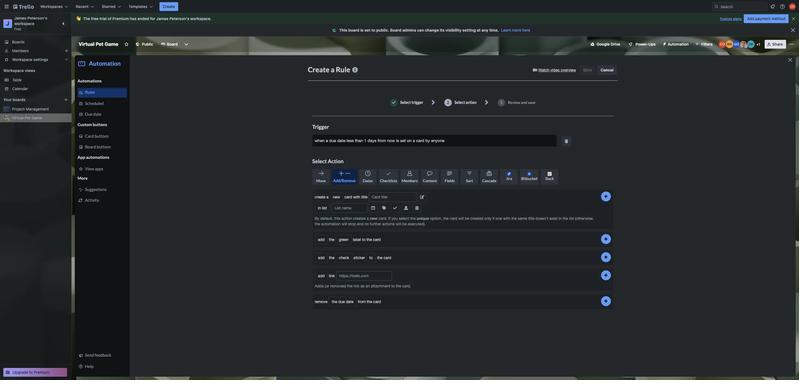 Task type: locate. For each thing, give the bounding box(es) containing it.
virtual pet game down project management
[[12, 116, 42, 120]]

more
[[513, 28, 522, 32]]

game down management
[[32, 116, 42, 120]]

payment
[[756, 16, 772, 21]]

is
[[361, 28, 364, 32]]

workspace down members
[[12, 57, 32, 62]]

peterson's down create button
[[170, 16, 189, 21]]

virtual pet game
[[79, 41, 118, 47], [12, 116, 42, 120]]

0 horizontal spatial to
[[29, 371, 33, 375]]

virtual
[[79, 41, 95, 47], [12, 116, 24, 120]]

workspace
[[190, 16, 211, 21], [14, 21, 34, 26]]

ups
[[649, 42, 656, 47]]

google drive button
[[588, 40, 624, 49]]

trial
[[100, 16, 107, 21]]

sm image right ups
[[661, 40, 669, 48]]

0 vertical spatial premium
[[113, 16, 129, 21]]

premium right upgrade in the bottom of the page
[[34, 371, 49, 375]]

free
[[14, 27, 21, 31]]

to right set
[[372, 28, 376, 32]]

pet inside text box
[[96, 41, 104, 47]]

0 vertical spatial workspace
[[190, 16, 211, 21]]

of
[[108, 16, 112, 21]]

j link
[[3, 19, 12, 28]]

0 horizontal spatial virtual
[[12, 116, 24, 120]]

project
[[12, 107, 25, 111]]

virtual pet game inside virtual pet game text box
[[79, 41, 118, 47]]

automation button
[[661, 40, 693, 49]]

to right upgrade in the bottom of the page
[[29, 371, 33, 375]]

1 vertical spatial game
[[32, 116, 42, 120]]

virtual down the the
[[79, 41, 95, 47]]

virtual inside text box
[[79, 41, 95, 47]]

workspace inside popup button
[[12, 57, 32, 62]]

your boards with 2 items element
[[3, 97, 56, 103]]

1 horizontal spatial peterson's
[[170, 16, 189, 21]]

1 vertical spatial christina overa (christinaovera) image
[[719, 40, 727, 48]]

0 horizontal spatial workspace
[[14, 21, 34, 26]]

upgrade to premium
[[13, 371, 49, 375]]

james
[[14, 16, 26, 20], [156, 16, 169, 21]]

board right public.
[[391, 28, 402, 32]]

1 horizontal spatial pet
[[96, 41, 104, 47]]

has
[[130, 16, 137, 21]]

0 horizontal spatial board
[[167, 42, 178, 47]]

0 horizontal spatial virtual pet game
[[12, 116, 42, 120]]

pet down the trial
[[96, 41, 104, 47]]

show menu image
[[790, 42, 795, 47]]

admins
[[403, 28, 417, 32]]

star or unstar board image
[[125, 42, 129, 47]]

plans
[[734, 17, 742, 21]]

1 horizontal spatial to
[[372, 28, 376, 32]]

pet down project management
[[25, 116, 31, 120]]

peterson's down back to home 'image'
[[27, 16, 47, 20]]

gary orlando (garyorlando) image
[[734, 40, 741, 48]]

virtual down project
[[12, 116, 24, 120]]

project management link
[[12, 107, 68, 112]]

0 vertical spatial sm image
[[332, 28, 340, 33]]

workspace for workspace views
[[3, 68, 24, 73]]

public.
[[377, 28, 390, 32]]

j
[[6, 20, 9, 27]]

0 horizontal spatial premium
[[34, 371, 49, 375]]

0 vertical spatial virtual
[[79, 41, 95, 47]]

premium
[[113, 16, 129, 21], [34, 371, 49, 375]]

your boards
[[3, 97, 26, 102]]

0 horizontal spatial james
[[14, 16, 26, 20]]

change
[[425, 28, 439, 32]]

peterson's
[[27, 16, 47, 20], [170, 16, 189, 21]]

add
[[748, 16, 755, 21]]

1 horizontal spatial virtual pet game
[[79, 41, 118, 47]]

1 vertical spatial to
[[29, 371, 33, 375]]

calendar
[[12, 86, 28, 91]]

for
[[150, 16, 155, 21]]

explore
[[721, 17, 733, 21]]

google
[[597, 42, 610, 47]]

virtual pet game down free
[[79, 41, 118, 47]]

christina overa (christinaovera) image right open information menu icon
[[790, 3, 797, 10]]

workspace inside banner
[[190, 16, 211, 21]]

1 vertical spatial board
[[167, 42, 178, 47]]

sm image left board
[[332, 28, 340, 33]]

game
[[105, 41, 118, 47], [32, 116, 42, 120]]

learn more here link
[[500, 28, 531, 32]]

1 horizontal spatial james
[[156, 16, 169, 21]]

1 vertical spatial virtual pet game
[[12, 116, 42, 120]]

pet
[[96, 41, 104, 47], [25, 116, 31, 120]]

1 vertical spatial sm image
[[661, 40, 669, 48]]

board left customize views 'icon'
[[167, 42, 178, 47]]

members
[[12, 48, 29, 53]]

1 vertical spatial workspace
[[3, 68, 24, 73]]

wave image
[[76, 16, 81, 21]]

templates
[[129, 4, 148, 9]]

0 vertical spatial workspace
[[12, 57, 32, 62]]

share
[[773, 42, 784, 47]]

0 vertical spatial christina overa (christinaovera) image
[[790, 3, 797, 10]]

christina overa (christinaovera) image inside primary element
[[790, 3, 797, 10]]

banner
[[72, 13, 800, 24]]

visibility
[[446, 28, 462, 32]]

to
[[372, 28, 376, 32], [29, 371, 33, 375]]

1 horizontal spatial virtual
[[79, 41, 95, 47]]

1
[[759, 42, 761, 47]]

1 vertical spatial pet
[[25, 116, 31, 120]]

templates button
[[125, 2, 156, 11]]

1 vertical spatial workspace
[[14, 21, 34, 26]]

game left the 'star or unstar board' icon
[[105, 41, 118, 47]]

workspace
[[12, 57, 32, 62], [3, 68, 24, 73]]

filters
[[702, 42, 713, 47]]

can
[[418, 28, 424, 32]]

1 horizontal spatial sm image
[[661, 40, 669, 48]]

premium right of
[[113, 16, 129, 21]]

game inside text box
[[105, 41, 118, 47]]

sm image
[[332, 28, 340, 33], [661, 40, 669, 48]]

1 horizontal spatial board
[[391, 28, 402, 32]]

google drive
[[597, 42, 621, 47]]

learn
[[502, 28, 512, 32]]

0 vertical spatial pet
[[96, 41, 104, 47]]

time.
[[490, 28, 500, 32]]

filters button
[[694, 40, 715, 49]]

at
[[477, 28, 481, 32]]

0 horizontal spatial peterson's
[[27, 16, 47, 20]]

members link
[[0, 47, 72, 55]]

0 horizontal spatial sm image
[[332, 28, 340, 33]]

👋 the free trial of premium has ended for james peterson's workspace .
[[76, 16, 212, 21]]

christina overa (christinaovera) image left gary orlando (garyorlando) image
[[719, 40, 727, 48]]

0 vertical spatial board
[[391, 28, 402, 32]]

0 vertical spatial virtual pet game
[[79, 41, 118, 47]]

1 vertical spatial premium
[[34, 371, 49, 375]]

christina overa (christinaovera) image
[[790, 3, 797, 10], [719, 40, 727, 48]]

workspaces button
[[37, 2, 72, 11]]

workspace for workspace settings
[[12, 57, 32, 62]]

0 vertical spatial to
[[372, 28, 376, 32]]

table
[[12, 78, 22, 82]]

james up free
[[14, 16, 26, 20]]

any
[[482, 28, 489, 32]]

1 horizontal spatial christina overa (christinaovera) image
[[790, 3, 797, 10]]

james right for
[[156, 16, 169, 21]]

workspace up table at top left
[[3, 68, 24, 73]]

settings
[[33, 57, 48, 62]]

sm image inside automation button
[[661, 40, 669, 48]]

board
[[391, 28, 402, 32], [167, 42, 178, 47]]

0 horizontal spatial pet
[[25, 116, 31, 120]]

1 horizontal spatial game
[[105, 41, 118, 47]]

0 vertical spatial game
[[105, 41, 118, 47]]

starred
[[102, 4, 116, 9]]

google drive icon image
[[591, 42, 595, 46]]

board
[[349, 28, 360, 32]]

1 horizontal spatial workspace
[[190, 16, 211, 21]]

primary element
[[0, 0, 800, 13]]

views
[[25, 68, 35, 73]]

add payment method
[[748, 16, 786, 21]]



Task type: describe. For each thing, give the bounding box(es) containing it.
power-
[[636, 42, 649, 47]]

method
[[773, 16, 786, 21]]

0 horizontal spatial christina overa (christinaovera) image
[[719, 40, 727, 48]]

0 horizontal spatial game
[[32, 116, 42, 120]]

open information menu image
[[781, 4, 786, 9]]

.
[[211, 16, 212, 21]]

power-ups
[[636, 42, 656, 47]]

the
[[83, 16, 90, 21]]

sm image for this board is set to public. board admins can change its visibility setting at any time.
[[332, 28, 340, 33]]

add board image
[[64, 98, 68, 102]]

its
[[440, 28, 445, 32]]

starred button
[[99, 2, 124, 11]]

explore plans button
[[721, 16, 742, 22]]

back to home image
[[13, 2, 34, 11]]

+ 1
[[757, 42, 761, 47]]

table link
[[12, 77, 68, 83]]

here
[[523, 28, 531, 32]]

banner containing 👋
[[72, 13, 800, 24]]

boards
[[13, 97, 26, 102]]

recent button
[[73, 2, 98, 11]]

share button
[[765, 40, 787, 49]]

calendar link
[[12, 86, 68, 92]]

Board name text field
[[76, 40, 121, 49]]

public
[[142, 42, 153, 47]]

drive
[[611, 42, 621, 47]]

+
[[757, 42, 759, 47]]

workspace settings
[[12, 57, 48, 62]]

public button
[[132, 40, 157, 49]]

free
[[91, 16, 99, 21]]

recent
[[76, 4, 89, 9]]

virtual pet game link
[[12, 115, 68, 121]]

customize views image
[[184, 42, 189, 47]]

ben nelson (bennelson96) image
[[726, 40, 734, 48]]

search image
[[715, 4, 720, 9]]

1 vertical spatial virtual
[[12, 116, 24, 120]]

workspaces
[[40, 4, 63, 9]]

boards
[[12, 40, 25, 44]]

sm image for automation
[[661, 40, 669, 48]]

project management
[[12, 107, 49, 111]]

management
[[26, 107, 49, 111]]

this board is set to public. board admins can change its visibility setting at any time. learn more here
[[340, 28, 531, 32]]

power-ups button
[[625, 40, 660, 49]]

add payment method button
[[745, 14, 789, 23]]

board link
[[158, 40, 181, 49]]

👋
[[76, 16, 81, 21]]

ended
[[138, 16, 149, 21]]

setting
[[463, 28, 476, 32]]

this member is an admin of this board. image
[[746, 46, 748, 48]]

jeremy miller (jeremymiller198) image
[[748, 40, 756, 48]]

Search field
[[720, 2, 768, 11]]

james peterson's workspace link
[[14, 16, 48, 26]]

workspace inside james peterson's workspace free
[[14, 21, 34, 26]]

upgrade to premium link
[[3, 369, 67, 377]]

workspace navigation collapse icon image
[[60, 20, 68, 28]]

boards link
[[0, 38, 72, 47]]

upgrade
[[13, 371, 28, 375]]

workspace views
[[3, 68, 35, 73]]

create button
[[160, 2, 178, 11]]

peterson's inside james peterson's workspace free
[[27, 16, 47, 20]]

0 notifications image
[[770, 3, 777, 10]]

set
[[365, 28, 371, 32]]

this
[[340, 28, 348, 32]]

automation
[[669, 42, 689, 47]]

james inside james peterson's workspace free
[[14, 16, 26, 20]]

james peterson (jamespeterson93) image
[[741, 40, 748, 48]]

explore plans
[[721, 17, 742, 21]]

your
[[3, 97, 12, 102]]

james peterson's workspace free
[[14, 16, 48, 31]]

workspace settings button
[[0, 55, 72, 64]]

1 horizontal spatial premium
[[113, 16, 129, 21]]

create
[[163, 4, 175, 9]]



Task type: vqa. For each thing, say whether or not it's contained in the screenshot.
COMPANY to the top
no



